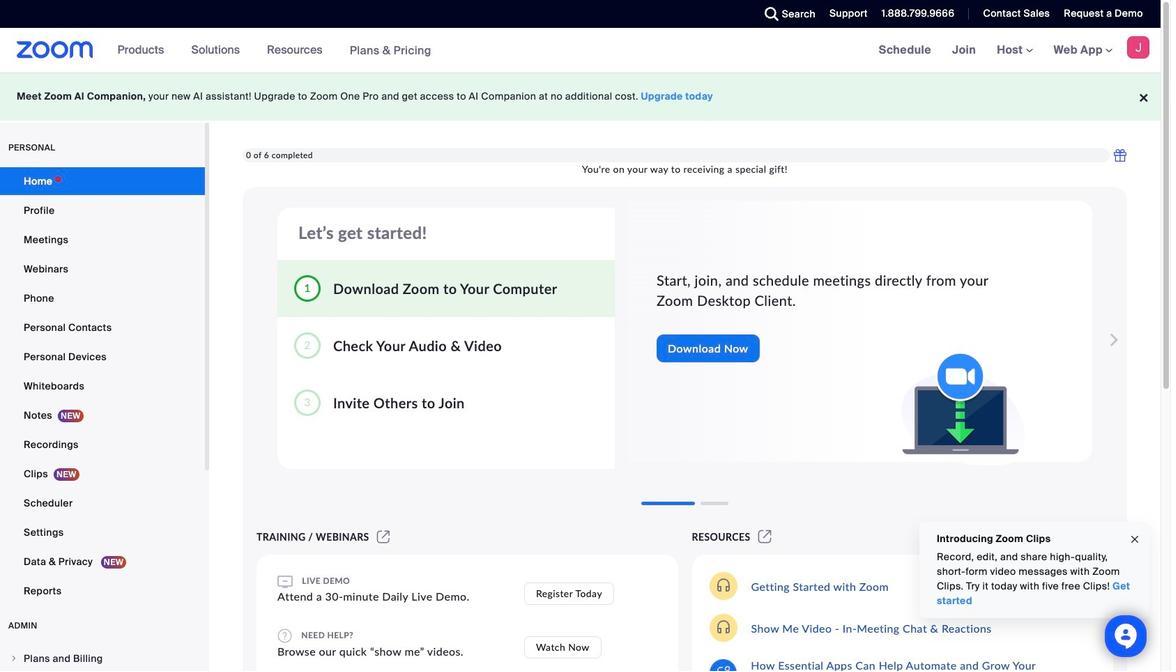 Task type: vqa. For each thing, say whether or not it's contained in the screenshot.
left the transfer
no



Task type: locate. For each thing, give the bounding box(es) containing it.
footer
[[0, 73, 1161, 121]]

banner
[[0, 28, 1161, 73]]

window new image
[[375, 531, 392, 543], [756, 531, 774, 543]]

1 horizontal spatial window new image
[[756, 531, 774, 543]]

zoom logo image
[[17, 41, 93, 59]]

meetings navigation
[[868, 28, 1161, 73]]

1 window new image from the left
[[375, 531, 392, 543]]

0 horizontal spatial window new image
[[375, 531, 392, 543]]

personal menu menu
[[0, 167, 205, 607]]

2 window new image from the left
[[756, 531, 774, 543]]

menu item
[[0, 646, 205, 671]]

product information navigation
[[107, 28, 442, 73]]



Task type: describe. For each thing, give the bounding box(es) containing it.
next image
[[1103, 326, 1123, 354]]

right image
[[10, 655, 18, 663]]

profile picture image
[[1127, 36, 1150, 59]]

close image
[[1129, 532, 1141, 548]]



